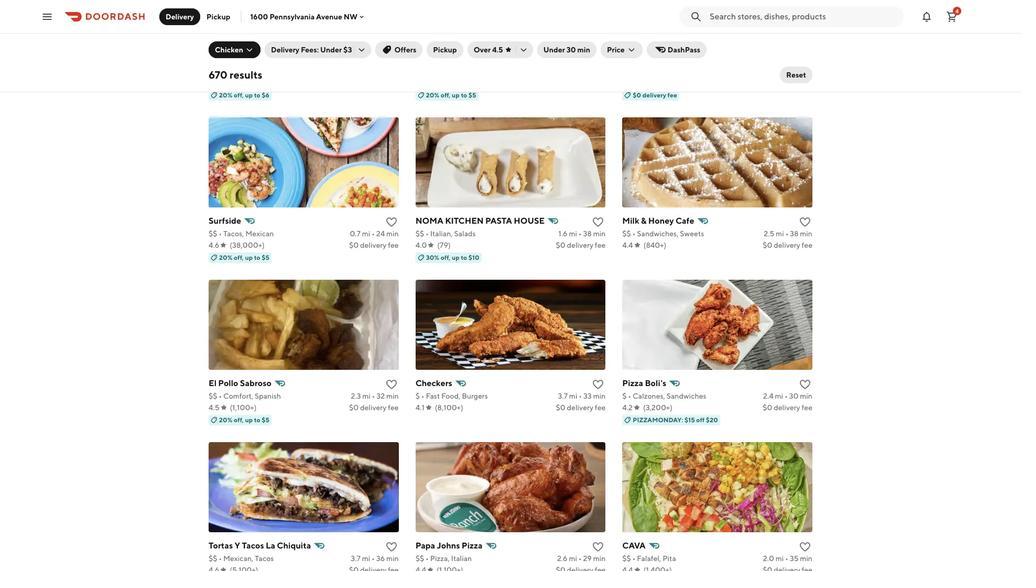 Task type: vqa. For each thing, say whether or not it's contained in the screenshot.


Task type: locate. For each thing, give the bounding box(es) containing it.
$​0 down 0.7 at the left top of the page
[[349, 241, 359, 249]]

$$ • comfort, spanish
[[209, 392, 281, 400]]

sponsored
[[209, 67, 245, 75]]

min right 51
[[800, 67, 813, 75]]

0 vertical spatial tacos
[[242, 541, 264, 551]]

$5 down wing
[[469, 91, 476, 99]]

2 vertical spatial 20% off, up to $5
[[219, 416, 269, 424]]

2 38 from the left
[[790, 229, 799, 238]]

2 $ from the left
[[622, 392, 627, 400]]

$​0 left reset button
[[763, 78, 772, 87]]

$$ down papa
[[416, 554, 424, 563]]

1 horizontal spatial &
[[641, 216, 647, 226]]

0 vertical spatial 30
[[567, 46, 576, 54]]

1 vertical spatial $5
[[262, 254, 269, 261]]

fee
[[802, 78, 813, 87], [668, 91, 677, 99], [388, 241, 399, 249], [595, 241, 606, 249], [802, 241, 813, 249], [388, 404, 399, 412], [595, 404, 606, 412], [802, 404, 813, 412]]

off,
[[234, 91, 244, 99], [441, 91, 451, 99], [234, 254, 244, 261], [441, 254, 451, 261], [234, 416, 244, 424]]

$$ up 4.0
[[416, 229, 424, 238]]

1 horizontal spatial 4.6
[[765, 67, 776, 75]]

$​0 delivery fee down 0.7 mi • 24 min
[[349, 241, 399, 249]]

$5
[[469, 91, 476, 99], [262, 254, 269, 261], [262, 416, 269, 424]]

pasta
[[485, 216, 512, 226]]

1 vertical spatial &
[[641, 216, 647, 226]]

mi right 2.4
[[775, 392, 783, 400]]

$​0 for el pollo sabroso
[[349, 404, 359, 412]]

chiquita
[[277, 541, 311, 551]]

mi right the "2.3"
[[362, 392, 371, 400]]

1 vertical spatial delivery
[[271, 46, 299, 54]]

3.7 left 36
[[351, 554, 361, 563]]

0 vertical spatial 4.5
[[492, 46, 503, 54]]

off, down (1,100+)
[[234, 416, 244, 424]]

papa johns pizza
[[416, 541, 483, 551]]

off
[[696, 416, 705, 424]]

reset
[[786, 71, 806, 79]]

0 vertical spatial pickup
[[207, 12, 230, 21]]

click to add this store to your saved list image
[[592, 53, 605, 66], [592, 216, 605, 228], [385, 378, 398, 391], [592, 378, 605, 391], [592, 541, 605, 553], [799, 541, 812, 553]]

1 vertical spatial 20% off, up to $5
[[219, 254, 269, 261]]

min right the 32
[[386, 392, 399, 400]]

$​0 for surfside
[[349, 241, 359, 249]]

0 horizontal spatial 4.4
[[209, 78, 219, 87]]

0 vertical spatial delivery
[[166, 12, 194, 21]]

up for pollo
[[245, 416, 253, 424]]

1 vertical spatial 4.6
[[209, 241, 219, 249]]

click to add this store to your saved list image up 2.5 mi • 38 min
[[799, 216, 812, 228]]

fees:
[[301, 46, 319, 54]]

$15
[[685, 416, 695, 424]]

$​0 delivery fee for el pollo sabroso
[[349, 404, 399, 412]]

pickup right us
[[433, 46, 457, 54]]

• left 33
[[579, 392, 582, 400]]

20% off, up to $5 down (1,100+)
[[219, 416, 269, 424]]

mi inside church's texas chicken 4.6 mi • 51 min $​0 delivery fee
[[777, 67, 785, 75]]

• left pizza,
[[426, 554, 429, 563]]

1600 pennsylvania avenue nw button
[[250, 12, 366, 21]]

1 under from the left
[[320, 46, 342, 54]]

salads
[[454, 229, 476, 238]]

20% off, up to $5 for el pollo sabroso
[[219, 416, 269, 424]]

1 horizontal spatial 38
[[790, 229, 799, 238]]

min right 36
[[386, 554, 399, 563]]

1 horizontal spatial 4.4
[[622, 241, 633, 249]]

38 right 1.6
[[583, 229, 592, 238]]

20% off, up to $5 for surfside
[[219, 254, 269, 261]]

(8,100+)
[[435, 404, 463, 412]]

up down '(5,500+)' on the left top of the page
[[245, 91, 253, 99]]

to down (1,100+)
[[254, 416, 260, 424]]

click to add this store to your saved list image for hop
[[385, 53, 398, 66]]

$$ • mexican, tacos
[[209, 554, 274, 563]]

0 horizontal spatial 3.7
[[351, 554, 361, 563]]

delivery for noma kitchen pasta house
[[567, 241, 594, 249]]

up for hop
[[245, 91, 253, 99]]

1 horizontal spatial 30
[[789, 392, 799, 400]]

• right 1.6
[[579, 229, 582, 238]]

mi for milk & honey cafe
[[776, 229, 784, 238]]

0 vertical spatial 4.6
[[765, 67, 776, 75]]

• left 51
[[787, 67, 790, 75]]

$$
[[209, 229, 217, 238], [416, 229, 424, 238], [622, 229, 631, 238], [209, 392, 217, 400], [209, 554, 217, 563], [416, 554, 424, 563], [622, 554, 631, 563]]

delivery
[[166, 12, 194, 21], [271, 46, 299, 54]]

4.6 down surfside
[[209, 241, 219, 249]]

1.6 mi • 38 min
[[559, 229, 606, 238]]

4.6 left 51
[[765, 67, 776, 75]]

0 vertical spatial &
[[261, 53, 267, 63]]

1 vertical spatial tacos
[[255, 554, 274, 563]]

36
[[376, 554, 385, 563]]

32
[[377, 392, 385, 400]]

0 horizontal spatial under
[[320, 46, 342, 54]]

0.7 mi • 24 min
[[350, 229, 399, 238]]

30 right 2.4
[[789, 392, 799, 400]]

1 vertical spatial 4.4
[[622, 241, 633, 249]]

3.7 mi • 33 min
[[558, 392, 606, 400]]

4.6
[[765, 67, 776, 75], [209, 241, 219, 249]]

mi for cava
[[776, 554, 784, 563]]

$6
[[262, 91, 269, 99]]

tacos,
[[223, 229, 244, 238]]

4.5 down el
[[209, 404, 219, 412]]

$​0 down 3.7 mi • 33 min
[[556, 404, 566, 412]]

min for milk & honey cafe
[[800, 229, 813, 238]]

0 horizontal spatial 4.5
[[209, 404, 219, 412]]

fast
[[426, 392, 440, 400]]

$​0 delivery fee for noma kitchen pasta house
[[556, 241, 606, 249]]

0 vertical spatial $5
[[469, 91, 476, 99]]

1 vertical spatial pickup
[[433, 46, 457, 54]]

30% off, up to $10
[[426, 254, 479, 261]]

3.7 mi • 36 min
[[351, 554, 399, 563]]

20% down 670
[[219, 91, 233, 99]]

mi
[[777, 67, 785, 75], [362, 229, 370, 238], [569, 229, 577, 238], [776, 229, 784, 238], [362, 392, 371, 400], [569, 392, 577, 400], [775, 392, 783, 400], [362, 554, 370, 563], [569, 554, 577, 563], [776, 554, 784, 563]]

$5 down "spanish" at the bottom left
[[262, 416, 269, 424]]

off, down us best wing
[[441, 91, 451, 99]]

$5 for el pollo sabroso
[[262, 416, 269, 424]]

0 horizontal spatial $
[[416, 392, 420, 400]]

mi left 33
[[569, 392, 577, 400]]

pickup up chicken button
[[207, 12, 230, 21]]

over 4.5
[[474, 46, 503, 54]]

noma kitchen pasta house
[[416, 216, 545, 226]]

1 vertical spatial pickup button
[[427, 41, 463, 58]]

670
[[209, 69, 228, 81]]

2 vertical spatial $5
[[262, 416, 269, 424]]

delivery for el pollo sabroso
[[360, 404, 387, 412]]

min left price
[[577, 46, 590, 54]]

us best wing
[[416, 53, 477, 63]]

(840+)
[[644, 241, 667, 249]]

$$ for cava
[[622, 554, 631, 563]]

$$ for papa johns pizza
[[416, 554, 424, 563]]

& right milk in the top of the page
[[641, 216, 647, 226]]

3.7 left 33
[[558, 392, 568, 400]]

price button
[[601, 41, 643, 58]]

1 horizontal spatial $
[[622, 392, 627, 400]]

pickup button
[[200, 8, 237, 25], [427, 41, 463, 58]]

off, down (79)
[[441, 254, 451, 261]]

20% down best
[[426, 91, 439, 99]]

0 horizontal spatial 30
[[567, 46, 576, 54]]

$$ down surfside
[[209, 229, 217, 238]]

delivery for delivery
[[166, 12, 194, 21]]

$10
[[469, 254, 479, 261]]

$​0 delivery fee down 2.3 mi • 32 min
[[349, 404, 399, 412]]

falafel,
[[637, 554, 661, 563]]

$​0 delivery fee for surfside
[[349, 241, 399, 249]]

burgers
[[462, 392, 488, 400]]

min right 2.5 on the top right of the page
[[800, 229, 813, 238]]

pizzamonday: $15 off $20
[[633, 416, 718, 424]]

1 38 from the left
[[583, 229, 592, 238]]

&
[[261, 53, 267, 63], [641, 216, 647, 226]]

3.7 for tortas y tacos la chiquita
[[351, 554, 361, 563]]

0.7
[[350, 229, 361, 238]]

texas
[[659, 53, 681, 63]]

$​0 delivery fee down the 2.4 mi • 30 min
[[763, 404, 813, 412]]

mi for tortas y tacos la chiquita
[[362, 554, 370, 563]]

$​0 delivery fee down 3.7 mi • 33 min
[[556, 404, 606, 412]]

price
[[607, 46, 625, 54]]

mi left 51
[[777, 67, 785, 75]]

•
[[246, 67, 249, 75], [787, 67, 790, 75], [219, 229, 222, 238], [372, 229, 375, 238], [426, 229, 429, 238], [579, 229, 582, 238], [633, 229, 636, 238], [786, 229, 789, 238], [219, 392, 222, 400], [372, 392, 375, 400], [421, 392, 424, 400], [579, 392, 582, 400], [628, 392, 631, 400], [785, 392, 788, 400], [219, 554, 222, 563], [372, 554, 375, 563], [426, 554, 429, 563], [579, 554, 582, 563], [633, 554, 636, 563], [785, 554, 788, 563]]

1 horizontal spatial 3.7
[[558, 392, 568, 400]]

pickup button left over
[[427, 41, 463, 58]]

mi for checkers
[[569, 392, 577, 400]]

1 horizontal spatial 4.5
[[492, 46, 503, 54]]

24
[[376, 229, 385, 238]]

$$ for tortas y tacos la chiquita
[[209, 554, 217, 563]]

delivery
[[774, 78, 800, 87], [643, 91, 666, 99], [360, 241, 387, 249], [567, 241, 594, 249], [774, 241, 800, 249], [360, 404, 387, 412], [567, 404, 594, 412], [774, 404, 800, 412]]

• up the 4.2
[[628, 392, 631, 400]]

tacos right y
[[242, 541, 264, 551]]

0 horizontal spatial 38
[[583, 229, 592, 238]]

1 vertical spatial 3.7
[[351, 554, 361, 563]]

0 horizontal spatial pickup
[[207, 12, 230, 21]]

$​0 inside church's texas chicken 4.6 mi • 51 min $​0 delivery fee
[[763, 78, 772, 87]]

4.0
[[416, 241, 427, 249]]

min right "35" on the bottom right of the page
[[800, 554, 813, 563]]

38 right 2.5 on the top right of the page
[[790, 229, 799, 238]]

1 $ from the left
[[416, 392, 420, 400]]

$​0 down the "2.3"
[[349, 404, 359, 412]]

$$ for el pollo sabroso
[[209, 392, 217, 400]]

tacos down tortas y tacos la chiquita
[[255, 554, 274, 563]]

up down (1,100+)
[[245, 416, 253, 424]]

delivery down 1.6 mi • 38 min
[[567, 241, 594, 249]]

1 items, open order cart image
[[946, 10, 958, 23]]

2 under from the left
[[544, 46, 565, 54]]

delivery inside button
[[166, 12, 194, 21]]

mi for papa johns pizza
[[569, 554, 577, 563]]

$​0 down 2.5 on the top right of the page
[[763, 241, 772, 249]]

delivery down 51
[[774, 78, 800, 87]]

min for el pollo sabroso
[[386, 392, 399, 400]]

$ • fast food, burgers
[[416, 392, 488, 400]]

$$ down tortas
[[209, 554, 217, 563]]

20% down (1,100+)
[[219, 416, 233, 424]]

$3
[[343, 46, 352, 54]]

min right 1.6
[[593, 229, 606, 238]]

min right 33
[[593, 392, 606, 400]]

• up '(5,500+)' on the left top of the page
[[246, 67, 249, 75]]

chicken left fees:
[[268, 53, 301, 63]]

min inside church's texas chicken 4.6 mi • 51 min $​0 delivery fee
[[800, 67, 813, 75]]

min right 24
[[386, 229, 399, 238]]

$​0 delivery fee for pizza boli's
[[763, 404, 813, 412]]

mi right 2.0
[[776, 554, 784, 563]]

pita
[[663, 554, 676, 563]]

3.7
[[558, 392, 568, 400], [351, 554, 361, 563]]

1 horizontal spatial under
[[544, 46, 565, 54]]

click to add this store to your saved list image
[[385, 53, 398, 66], [799, 53, 812, 66], [385, 216, 398, 228], [799, 216, 812, 228], [799, 378, 812, 391], [385, 541, 398, 553]]

$​0 down 2.4
[[763, 404, 772, 412]]

20% off, up to $5 down (38,000+)
[[219, 254, 269, 261]]

delivery down 2.5 mi • 38 min
[[774, 241, 800, 249]]

click to add this store to your saved list image up 2.0 mi • 35 min
[[799, 541, 812, 553]]

min right 2.4
[[800, 392, 813, 400]]

to for fish
[[254, 91, 260, 99]]

$​0
[[763, 78, 772, 87], [349, 241, 359, 249], [556, 241, 566, 249], [763, 241, 772, 249], [349, 404, 359, 412], [556, 404, 566, 412], [763, 404, 772, 412]]

pickup button up chicken button
[[200, 8, 237, 25]]

mi right 2.5 on the top right of the page
[[776, 229, 784, 238]]

0 horizontal spatial delivery
[[166, 12, 194, 21]]

0 vertical spatial 3.7
[[558, 392, 568, 400]]

1 horizontal spatial delivery
[[271, 46, 299, 54]]

30 left price
[[567, 46, 576, 54]]

to down (38,000+)
[[254, 254, 260, 261]]

20% for surfside
[[219, 254, 233, 261]]

$0 delivery fee
[[633, 91, 677, 99]]

under 30 min button
[[537, 41, 597, 58]]

offers
[[394, 46, 416, 54]]

delivery fees: under $3
[[271, 46, 352, 54]]

to left $6
[[254, 91, 260, 99]]

0 horizontal spatial pickup button
[[200, 8, 237, 25]]

4.6 inside church's texas chicken 4.6 mi • 51 min $​0 delivery fee
[[765, 67, 776, 75]]

$5 down (38,000+)
[[262, 254, 269, 261]]

click to add this store to your saved list image up 3.7 mi • 33 min
[[592, 378, 605, 391]]

off, for kitchen
[[441, 254, 451, 261]]

2.3
[[351, 392, 361, 400]]

0 horizontal spatial &
[[261, 53, 267, 63]]

tacos
[[242, 541, 264, 551], [255, 554, 274, 563]]

avenue
[[316, 12, 342, 21]]

0 horizontal spatial 4.6
[[209, 241, 219, 249]]

pizza up calzones,
[[622, 378, 643, 388]]

off, for hop
[[234, 91, 244, 99]]

1 vertical spatial pizza
[[462, 541, 483, 551]]

italian,
[[430, 229, 453, 238]]

0 vertical spatial 4.4
[[209, 78, 219, 87]]

food,
[[441, 392, 460, 400]]

$ up 4.1
[[416, 392, 420, 400]]

$​0 delivery fee down 1.6 mi • 38 min
[[556, 241, 606, 249]]

1 horizontal spatial pizza
[[622, 378, 643, 388]]

4.5 right over
[[492, 46, 503, 54]]

$​0 for noma kitchen pasta house
[[556, 241, 566, 249]]

4.4 down milk in the top of the page
[[622, 241, 633, 249]]

4.5
[[492, 46, 503, 54], [209, 404, 219, 412]]

delivery down 0.7 mi • 24 min
[[360, 241, 387, 249]]

min right '29'
[[593, 554, 606, 563]]

sabroso
[[240, 378, 272, 388]]

4.2
[[622, 404, 633, 412]]

click to add this store to your saved list image up reset
[[799, 53, 812, 66]]

delivery right $0
[[643, 91, 666, 99]]

mi right 1.6
[[569, 229, 577, 238]]

click to add this store to your saved list image up 2.3 mi • 32 min
[[385, 378, 398, 391]]

$$ for milk & honey cafe
[[622, 229, 631, 238]]



Task type: describe. For each thing, give the bounding box(es) containing it.
chicken inside church's texas chicken 4.6 mi • 51 min $​0 delivery fee
[[682, 53, 715, 63]]

cafe
[[676, 216, 694, 226]]

• left tacos,
[[219, 229, 222, 238]]

2.6 mi • 29 min
[[557, 554, 606, 563]]

• left fast
[[421, 392, 424, 400]]

$ • calzones, sandwiches
[[622, 392, 707, 400]]

2.3 mi • 32 min
[[351, 392, 399, 400]]

kitchen
[[445, 216, 484, 226]]

• left '29'
[[579, 554, 582, 563]]

1600
[[250, 12, 268, 21]]

• left "35" on the bottom right of the page
[[785, 554, 788, 563]]

papa
[[416, 541, 435, 551]]

• right 2.5 on the top right of the page
[[786, 229, 789, 238]]

$$ • sandwiches, sweets
[[622, 229, 704, 238]]

• down cava
[[633, 554, 636, 563]]

mi for pizza boli's
[[775, 392, 783, 400]]

29
[[583, 554, 592, 563]]

chicken button
[[209, 41, 261, 58]]

670 results
[[209, 69, 263, 81]]

2.5
[[764, 229, 775, 238]]

milk
[[622, 216, 639, 226]]

under inside button
[[544, 46, 565, 54]]

$ for pizza boli's
[[622, 392, 627, 400]]

chicken down hip hop fish & chicken
[[251, 67, 278, 75]]

pizza boli's
[[622, 378, 667, 388]]

(3,200+)
[[643, 404, 673, 412]]

hip hop fish & chicken
[[209, 53, 301, 63]]

hop
[[224, 53, 241, 63]]

fee for milk & honey cafe
[[802, 241, 813, 249]]

0 horizontal spatial pizza
[[462, 541, 483, 551]]

• up 4.0
[[426, 229, 429, 238]]

mi for noma kitchen pasta house
[[569, 229, 577, 238]]

nw
[[344, 12, 358, 21]]

boli's
[[645, 378, 667, 388]]

checkers
[[416, 378, 452, 388]]

• right 2.4
[[785, 392, 788, 400]]

2.4 mi • 30 min
[[763, 392, 813, 400]]

Store search: begin typing to search for stores available on DoorDash text field
[[710, 11, 898, 22]]

to for pasta
[[461, 254, 467, 261]]

min for checkers
[[593, 392, 606, 400]]

sweets
[[680, 229, 704, 238]]

$20
[[706, 416, 718, 424]]

(1,100+)
[[230, 404, 257, 412]]

sandwiches
[[667, 392, 707, 400]]

tortas
[[209, 541, 233, 551]]

under 30 min
[[544, 46, 590, 54]]

click to add this store to your saved list image for &
[[799, 216, 812, 228]]

mi for surfside
[[362, 229, 370, 238]]

click to add this store to your saved list image for sabroso
[[385, 378, 398, 391]]

2.6
[[557, 554, 568, 563]]

3.7 for checkers
[[558, 392, 568, 400]]

$$ • tacos, mexican
[[209, 229, 274, 238]]

delivery inside church's texas chicken 4.6 mi • 51 min $​0 delivery fee
[[774, 78, 800, 87]]

$$ • italian, salads
[[416, 229, 476, 238]]

fee for pizza boli's
[[802, 404, 813, 412]]

(5,500+)
[[230, 78, 260, 87]]

fee for el pollo sabroso
[[388, 404, 399, 412]]

1 horizontal spatial pickup button
[[427, 41, 463, 58]]

• inside church's texas chicken 4.6 mi • 51 min $​0 delivery fee
[[787, 67, 790, 75]]

delivery for milk & honey cafe
[[774, 241, 800, 249]]

fee for noma kitchen pasta house
[[595, 241, 606, 249]]

$0
[[633, 91, 641, 99]]

$​0 for pizza boli's
[[763, 404, 772, 412]]

4.1
[[416, 404, 425, 412]]

dashpass
[[668, 46, 701, 54]]

church's
[[622, 53, 657, 63]]

off, down (38,000+)
[[234, 254, 244, 261]]

30%
[[426, 254, 439, 261]]

us
[[416, 53, 427, 63]]

min for tortas y tacos la chiquita
[[386, 554, 399, 563]]

noma
[[416, 216, 443, 226]]

1 horizontal spatial pickup
[[433, 46, 457, 54]]

el
[[209, 378, 217, 388]]

• down tortas
[[219, 554, 222, 563]]

$$ for surfside
[[209, 229, 217, 238]]

• down pollo on the bottom left of the page
[[219, 392, 222, 400]]

$$ • falafel, pita
[[622, 554, 676, 563]]

min for noma kitchen pasta house
[[593, 229, 606, 238]]

up for kitchen
[[452, 254, 460, 261]]

off, for pollo
[[234, 416, 244, 424]]

• left the 32
[[372, 392, 375, 400]]

2.0 mi • 35 min
[[763, 554, 813, 563]]

tortas y tacos la chiquita
[[209, 541, 311, 551]]

38 for cafe
[[790, 229, 799, 238]]

pennsylvania
[[270, 12, 315, 21]]

20% for el pollo sabroso
[[219, 416, 233, 424]]

$​0 for checkers
[[556, 404, 566, 412]]

$ for checkers
[[416, 392, 420, 400]]

4.4 for (840+)
[[622, 241, 633, 249]]

20% off, up to $6
[[219, 91, 269, 99]]

johns
[[437, 541, 460, 551]]

chicken inside button
[[215, 46, 243, 54]]

1 vertical spatial 4.5
[[209, 404, 219, 412]]

$​0 delivery fee for checkers
[[556, 404, 606, 412]]

la
[[266, 541, 275, 551]]

honey
[[648, 216, 674, 226]]

$$ • pizza, italian
[[416, 554, 472, 563]]

2.5 mi • 38 min
[[764, 229, 813, 238]]

(79)
[[437, 241, 451, 249]]

min for cava
[[800, 554, 813, 563]]

$​0 delivery fee for milk & honey cafe
[[763, 241, 813, 249]]

click to add this store to your saved list image for wing
[[592, 53, 605, 66]]

to down wing
[[461, 91, 467, 99]]

cava
[[622, 541, 646, 551]]

min for surfside
[[386, 229, 399, 238]]

4.5 inside button
[[492, 46, 503, 54]]

fee for checkers
[[595, 404, 606, 412]]

click to add this store to your saved list image for pizza
[[592, 541, 605, 553]]

delivery for pizza boli's
[[774, 404, 800, 412]]

mexican,
[[223, 554, 253, 563]]

milk & honey cafe
[[622, 216, 694, 226]]

el pollo sabroso
[[209, 378, 272, 388]]

spanish
[[255, 392, 281, 400]]

to for sabroso
[[254, 416, 260, 424]]

min for papa johns pizza
[[593, 554, 606, 563]]

• left 24
[[372, 229, 375, 238]]

delivery for checkers
[[567, 404, 594, 412]]

up down wing
[[452, 91, 460, 99]]

dashpass button
[[647, 41, 707, 58]]

$​0 for milk & honey cafe
[[763, 241, 772, 249]]

wing
[[452, 53, 477, 63]]

0 vertical spatial pickup button
[[200, 8, 237, 25]]

click to add this store to your saved list image for boli's
[[799, 378, 812, 391]]

fee inside church's texas chicken 4.6 mi • 51 min $​0 delivery fee
[[802, 78, 813, 87]]

0 vertical spatial pizza
[[622, 378, 643, 388]]

$$ for noma kitchen pasta house
[[416, 229, 424, 238]]

delivery for delivery fees: under $3
[[271, 46, 299, 54]]

open menu image
[[41, 10, 53, 23]]

click to add this store to your saved list image up 0.7 mi • 24 min
[[385, 216, 398, 228]]

38 for house
[[583, 229, 592, 238]]

min for pizza boli's
[[800, 392, 813, 400]]

pizzamonday:
[[633, 416, 683, 424]]

1.6
[[559, 229, 568, 238]]

$5 for surfside
[[262, 254, 269, 261]]

• down milk in the top of the page
[[633, 229, 636, 238]]

click to add this store to your saved list image for pasta
[[592, 216, 605, 228]]

calzones,
[[633, 392, 665, 400]]

house
[[514, 216, 545, 226]]

fee for surfside
[[388, 241, 399, 249]]

51
[[791, 67, 799, 75]]

33
[[583, 392, 592, 400]]

church's texas chicken 4.6 mi • 51 min $​0 delivery fee
[[622, 53, 813, 87]]

20% for hip hop fish & chicken
[[219, 91, 233, 99]]

4
[[956, 8, 959, 14]]

y
[[235, 541, 240, 551]]

fish
[[243, 53, 259, 63]]

mexican
[[245, 229, 274, 238]]

best
[[429, 53, 450, 63]]

• left 36
[[372, 554, 375, 563]]

4 button
[[942, 6, 963, 27]]

4.4 for (5,500+)
[[209, 78, 219, 87]]

30 inside 'under 30 min' button
[[567, 46, 576, 54]]

1 vertical spatial 30
[[789, 392, 799, 400]]

over 4.5 button
[[467, 41, 533, 58]]

delivery for surfside
[[360, 241, 387, 249]]

over
[[474, 46, 491, 54]]

min inside button
[[577, 46, 590, 54]]

0 vertical spatial 20% off, up to $5
[[426, 91, 476, 99]]

surfside
[[209, 216, 241, 226]]

notification bell image
[[921, 10, 933, 23]]

mi for el pollo sabroso
[[362, 392, 371, 400]]

up down (38,000+)
[[245, 254, 253, 261]]

2.0
[[763, 554, 774, 563]]

click to add this store to your saved list image for y
[[385, 541, 398, 553]]



